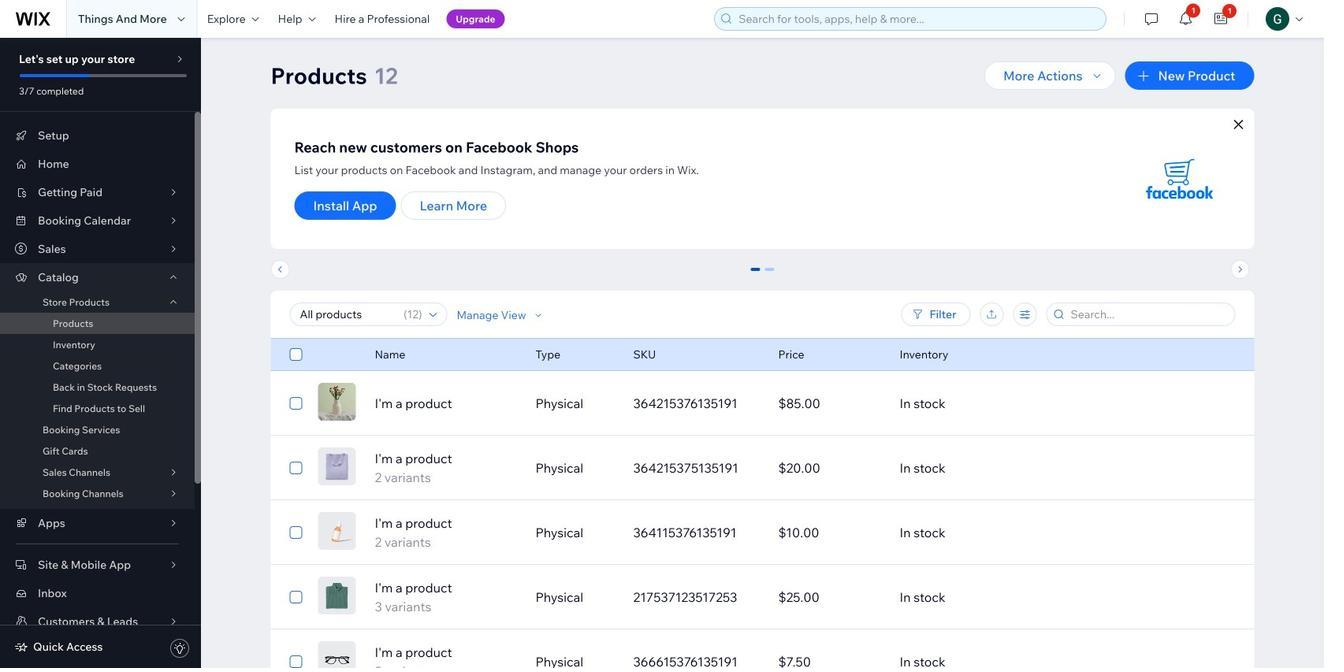 Task type: vqa. For each thing, say whether or not it's contained in the screenshot.
the right to
no



Task type: locate. For each thing, give the bounding box(es) containing it.
Search for tools, apps, help & more... field
[[734, 8, 1101, 30]]

None checkbox
[[290, 345, 302, 364], [290, 588, 302, 607], [290, 653, 302, 668], [290, 345, 302, 364], [290, 588, 302, 607], [290, 653, 302, 668]]

Unsaved view field
[[295, 303, 399, 326]]

None checkbox
[[290, 394, 302, 413], [290, 459, 302, 478], [290, 523, 302, 542], [290, 394, 302, 413], [290, 459, 302, 478], [290, 523, 302, 542]]

sidebar element
[[0, 38, 201, 668]]



Task type: describe. For each thing, give the bounding box(es) containing it.
Search... field
[[1066, 303, 1230, 326]]

reach new customers on facebook shops image
[[1128, 128, 1231, 230]]



